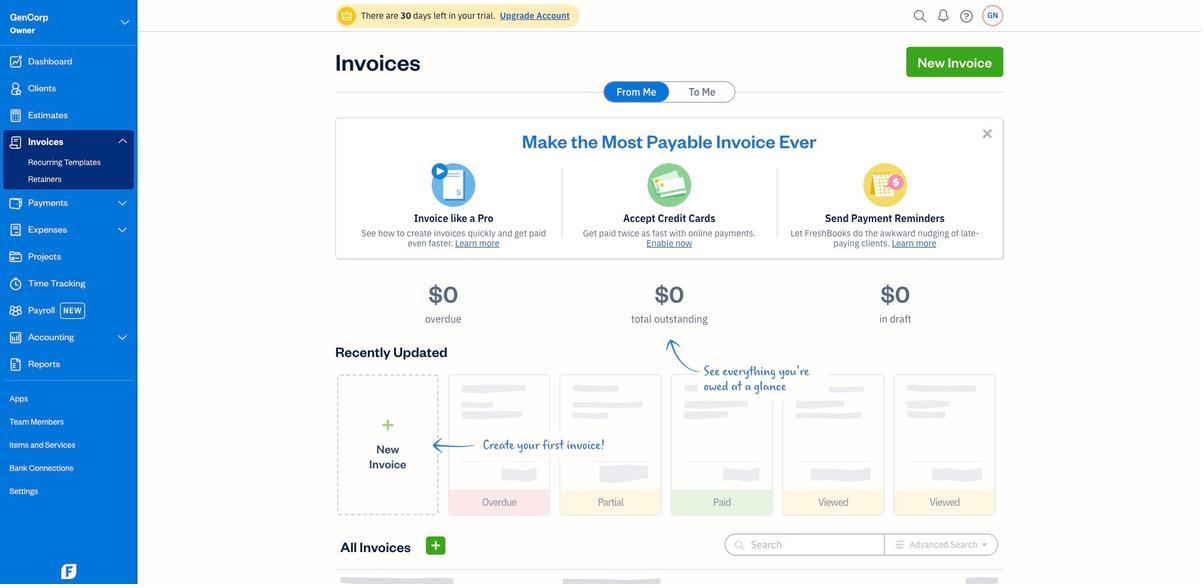 Task type: vqa. For each thing, say whether or not it's contained in the screenshot.
the "…"
no



Task type: describe. For each thing, give the bounding box(es) containing it.
crown image
[[340, 9, 354, 22]]

expense image
[[8, 224, 23, 237]]

add invoice image
[[430, 538, 442, 554]]

team image
[[8, 305, 23, 317]]

timer image
[[8, 278, 23, 290]]

project image
[[8, 251, 23, 263]]

main element
[[0, 0, 169, 584]]

invoice image
[[8, 136, 23, 149]]

chevron large down image for the invoice image
[[117, 136, 128, 146]]

plus image
[[381, 419, 395, 431]]

accept credit cards image
[[648, 163, 691, 207]]

Search text field
[[751, 535, 864, 555]]

report image
[[8, 359, 23, 371]]

send payment reminders image
[[863, 163, 907, 207]]



Task type: locate. For each thing, give the bounding box(es) containing it.
estimate image
[[8, 110, 23, 122]]

search image
[[911, 7, 931, 25]]

invoice like a pro image
[[432, 163, 476, 207]]

payment image
[[8, 197, 23, 210]]

chevron large down image
[[119, 15, 131, 30], [117, 136, 128, 146], [117, 198, 128, 208], [117, 333, 128, 343]]

close image
[[981, 126, 995, 141]]

chevron large down image
[[117, 225, 128, 235]]

client image
[[8, 83, 23, 95]]

notifications image
[[934, 3, 954, 28]]

dashboard image
[[8, 56, 23, 68]]

chevron large down image for chart icon
[[117, 333, 128, 343]]

chevron large down image for payment icon
[[117, 198, 128, 208]]

freshbooks image
[[59, 564, 79, 579]]

chart image
[[8, 332, 23, 344]]

go to help image
[[957, 7, 977, 25]]



